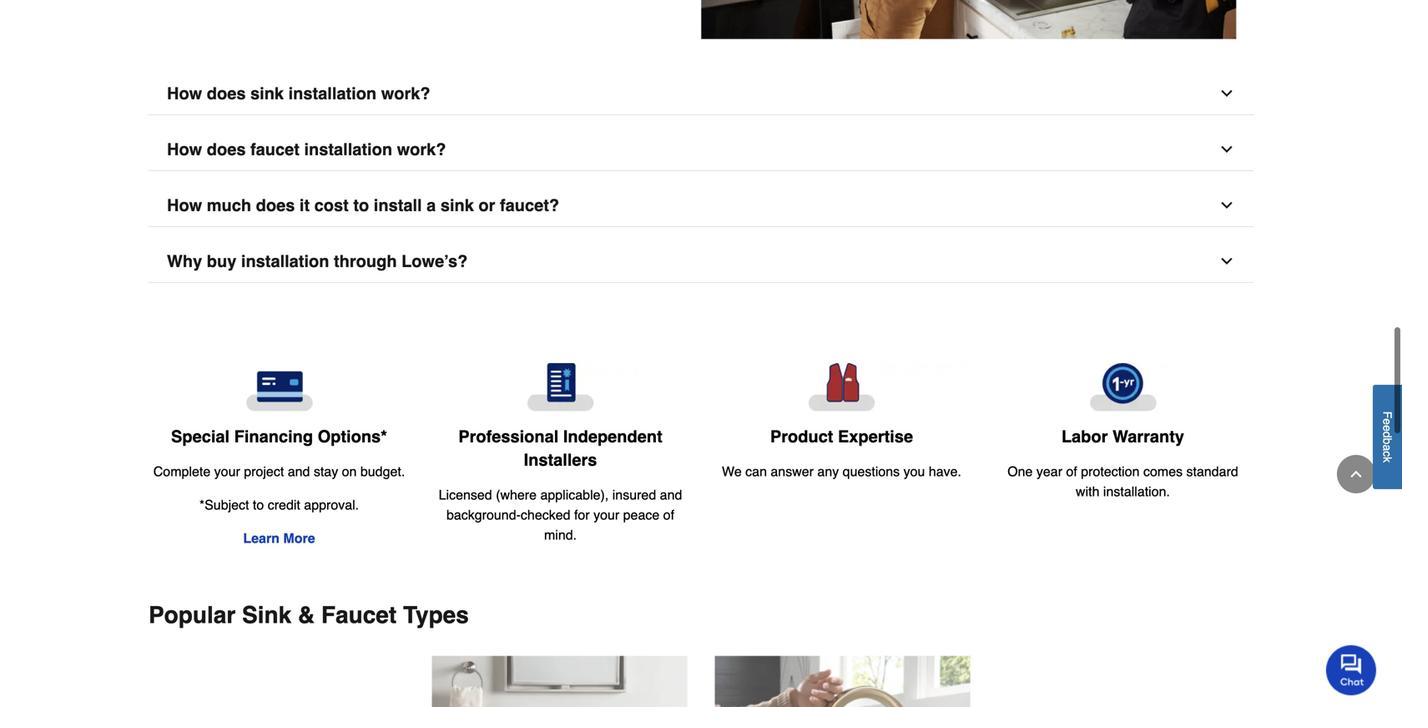Task type: locate. For each thing, give the bounding box(es) containing it.
of
[[1067, 464, 1078, 479], [663, 507, 675, 523]]

learn
[[243, 531, 280, 546]]

chat invite button image
[[1327, 645, 1378, 696]]

protection
[[1081, 464, 1140, 479]]

1 vertical spatial work?
[[397, 140, 446, 159]]

applicable),
[[541, 487, 609, 502]]

1 how from the top
[[167, 84, 202, 103]]

sink
[[250, 84, 284, 103], [441, 196, 474, 215]]

of right peace
[[663, 507, 675, 523]]

and left stay
[[288, 464, 310, 479]]

product expertise
[[771, 427, 913, 446]]

0 vertical spatial and
[[288, 464, 310, 479]]

to right cost at the top left of page
[[353, 196, 369, 215]]

peace
[[623, 507, 660, 523]]

2 how from the top
[[167, 140, 202, 159]]

installers
[[524, 450, 597, 469]]

a blue 1-year labor warranty icon. image
[[996, 363, 1251, 412]]

does for sink
[[207, 84, 246, 103]]

installation up "how does faucet installation work?"
[[289, 84, 377, 103]]

*subject
[[199, 497, 249, 513]]

installation up how much does it cost to install a sink or faucet?
[[304, 140, 392, 159]]

0 horizontal spatial to
[[253, 497, 264, 513]]

0 horizontal spatial sink
[[250, 84, 284, 103]]

to left credit at the bottom left of the page
[[253, 497, 264, 513]]

work? for how does sink installation work?
[[381, 84, 430, 103]]

d
[[1381, 432, 1395, 438]]

and right insured
[[660, 487, 682, 502]]

warranty
[[1113, 427, 1185, 446]]

0 vertical spatial work?
[[381, 84, 430, 103]]

how for how does sink installation work?
[[167, 84, 202, 103]]

1 horizontal spatial and
[[660, 487, 682, 502]]

installation for faucet
[[304, 140, 392, 159]]

1 vertical spatial does
[[207, 140, 246, 159]]

you
[[904, 464, 925, 479]]

professional independent installers
[[459, 427, 663, 469]]

or
[[479, 196, 495, 215]]

3 chevron down image from the top
[[1219, 253, 1236, 270]]

e up b
[[1381, 425, 1395, 432]]

2 vertical spatial does
[[256, 196, 295, 215]]

1 vertical spatial installation
[[304, 140, 392, 159]]

sink up faucet
[[250, 84, 284, 103]]

credit
[[268, 497, 300, 513]]

&
[[298, 602, 315, 629]]

expertise
[[838, 427, 913, 446]]

how for how much does it cost to install a sink or faucet?
[[167, 196, 202, 215]]

1 vertical spatial how
[[167, 140, 202, 159]]

0 vertical spatial your
[[214, 464, 240, 479]]

2 vertical spatial chevron down image
[[1219, 253, 1236, 270]]

why buy installation through lowe's? button
[[149, 240, 1254, 283]]

sink
[[242, 602, 292, 629]]

of right year
[[1067, 464, 1078, 479]]

a up k
[[1381, 445, 1395, 451]]

0 vertical spatial to
[[353, 196, 369, 215]]

0 horizontal spatial a
[[427, 196, 436, 215]]

how
[[167, 84, 202, 103], [167, 140, 202, 159], [167, 196, 202, 215]]

0 vertical spatial how
[[167, 84, 202, 103]]

1 horizontal spatial to
[[353, 196, 369, 215]]

sink left or
[[441, 196, 474, 215]]

to
[[353, 196, 369, 215], [253, 497, 264, 513]]

licensed
[[439, 487, 492, 502]]

checked
[[521, 507, 571, 523]]

a right the install
[[427, 196, 436, 215]]

chevron down image
[[1219, 85, 1236, 102], [1219, 197, 1236, 214], [1219, 253, 1236, 270]]

3 how from the top
[[167, 196, 202, 215]]

how does faucet installation work?
[[167, 140, 446, 159]]

installation down it
[[241, 252, 329, 271]]

your
[[214, 464, 240, 479], [594, 507, 620, 523]]

1 vertical spatial a
[[1381, 445, 1395, 451]]

c
[[1381, 451, 1395, 457]]

cost
[[314, 196, 349, 215]]

1 vertical spatial your
[[594, 507, 620, 523]]

of inside one year of protection comes standard with installation.
[[1067, 464, 1078, 479]]

professional
[[459, 427, 559, 446]]

chevron down image inside the why buy installation through lowe's? button
[[1219, 253, 1236, 270]]

0 vertical spatial chevron down image
[[1219, 85, 1236, 102]]

buy
[[207, 252, 237, 271]]

1 chevron down image from the top
[[1219, 85, 1236, 102]]

1 horizontal spatial of
[[1067, 464, 1078, 479]]

0 vertical spatial installation
[[289, 84, 377, 103]]

does
[[207, 84, 246, 103], [207, 140, 246, 159], [256, 196, 295, 215]]

faucet
[[321, 602, 397, 629]]

2 chevron down image from the top
[[1219, 197, 1236, 214]]

can
[[746, 464, 767, 479]]

labor warranty
[[1062, 427, 1185, 446]]

your right for
[[594, 507, 620, 523]]

chevron down image inside how does sink installation work? button
[[1219, 85, 1236, 102]]

budget.
[[361, 464, 405, 479]]

1 vertical spatial to
[[253, 497, 264, 513]]

0 horizontal spatial and
[[288, 464, 310, 479]]

installation
[[289, 84, 377, 103], [304, 140, 392, 159], [241, 252, 329, 271]]

special financing options*
[[171, 427, 387, 446]]

f e e d b a c k button
[[1373, 385, 1403, 489]]

installation.
[[1104, 484, 1171, 499]]

and
[[288, 464, 310, 479], [660, 487, 682, 502]]

*subject to credit approval.
[[199, 497, 359, 513]]

e
[[1381, 419, 1395, 425], [1381, 425, 1395, 432]]

installation for sink
[[289, 84, 377, 103]]

0 vertical spatial sink
[[250, 84, 284, 103]]

2 vertical spatial how
[[167, 196, 202, 215]]

1 vertical spatial and
[[660, 487, 682, 502]]

how much does it cost to install a sink or faucet? button
[[149, 184, 1254, 227]]

scroll to top element
[[1338, 455, 1376, 493]]

0 vertical spatial of
[[1067, 464, 1078, 479]]

with
[[1076, 484, 1100, 499]]

b
[[1381, 438, 1395, 445]]

your up *subject
[[214, 464, 240, 479]]

0 horizontal spatial of
[[663, 507, 675, 523]]

independent
[[563, 427, 663, 446]]

chevron down image for how does sink installation work?
[[1219, 85, 1236, 102]]

chevron up image
[[1348, 466, 1365, 483]]

chevron down image inside the how much does it cost to install a sink or faucet? button
[[1219, 197, 1236, 214]]

questions
[[843, 464, 900, 479]]

project
[[244, 464, 284, 479]]

f
[[1381, 412, 1395, 419]]

a
[[427, 196, 436, 215], [1381, 445, 1395, 451]]

1 vertical spatial of
[[663, 507, 675, 523]]

comes
[[1144, 464, 1183, 479]]

0 vertical spatial does
[[207, 84, 246, 103]]

a man in a blue lowe's vest installing a faucet on a stainless sink in a kitchen. image
[[701, 0, 1237, 39]]

how for how does faucet installation work?
[[167, 140, 202, 159]]

a lowe's red vest icon. image
[[715, 363, 969, 411]]

work?
[[381, 84, 430, 103], [397, 140, 446, 159]]

year
[[1037, 464, 1063, 479]]

one
[[1008, 464, 1033, 479]]

1 vertical spatial chevron down image
[[1219, 197, 1236, 214]]

e up d
[[1381, 419, 1395, 425]]

f e e d b a c k
[[1381, 412, 1395, 463]]

1 vertical spatial sink
[[441, 196, 474, 215]]

faucet?
[[500, 196, 559, 215]]

faucet
[[250, 140, 300, 159]]

have.
[[929, 464, 962, 479]]

1 horizontal spatial your
[[594, 507, 620, 523]]



Task type: vqa. For each thing, say whether or not it's contained in the screenshot.
Warranty
yes



Task type: describe. For each thing, give the bounding box(es) containing it.
and inside licensed (where applicable), insured and background-checked for your peace of mind.
[[660, 487, 682, 502]]

chevron down image
[[1219, 141, 1236, 158]]

how does sink installation work?
[[167, 84, 430, 103]]

0 vertical spatial a
[[427, 196, 436, 215]]

1 e from the top
[[1381, 419, 1395, 425]]

complete
[[153, 464, 211, 479]]

0 horizontal spatial your
[[214, 464, 240, 479]]

2 vertical spatial installation
[[241, 252, 329, 271]]

options*
[[318, 427, 387, 446]]

2 e from the top
[[1381, 425, 1395, 432]]

financing
[[234, 427, 313, 446]]

types
[[403, 602, 469, 629]]

of inside licensed (where applicable), insured and background-checked for your peace of mind.
[[663, 507, 675, 523]]

licensed (where applicable), insured and background-checked for your peace of mind.
[[439, 487, 682, 543]]

1 horizontal spatial sink
[[441, 196, 474, 215]]

how does faucet installation work? button
[[149, 128, 1254, 171]]

we can answer any questions you have.
[[722, 464, 962, 479]]

how much does it cost to install a sink or faucet?
[[167, 196, 559, 215]]

does for faucet
[[207, 140, 246, 159]]

complete your project and stay on budget.
[[153, 464, 405, 479]]

standard
[[1187, 464, 1239, 479]]

labor
[[1062, 427, 1108, 446]]

on
[[342, 464, 357, 479]]

a white pedestal bathroom sink. image
[[432, 655, 688, 707]]

a person rinsing asparagus under a gold touch-on kitchen faucet. image
[[715, 655, 971, 707]]

why buy installation through lowe's?
[[167, 252, 468, 271]]

k
[[1381, 457, 1395, 463]]

learn more link
[[243, 531, 315, 546]]

chevron down image for how much does it cost to install a sink or faucet?
[[1219, 197, 1236, 214]]

1 horizontal spatial a
[[1381, 445, 1395, 451]]

any
[[818, 464, 839, 479]]

a dark blue background check icon. image
[[433, 363, 688, 411]]

why
[[167, 252, 202, 271]]

popular sink & faucet types
[[149, 602, 469, 629]]

more
[[283, 531, 315, 546]]

mind.
[[544, 527, 577, 543]]

install
[[374, 196, 422, 215]]

learn more
[[243, 531, 315, 546]]

how does sink installation work? button
[[149, 72, 1254, 115]]

much
[[207, 196, 251, 215]]

work? for how does faucet installation work?
[[397, 140, 446, 159]]

chevron down image for why buy installation through lowe's?
[[1219, 253, 1236, 270]]

we
[[722, 464, 742, 479]]

for
[[574, 507, 590, 523]]

insured
[[613, 487, 656, 502]]

background-
[[447, 507, 521, 523]]

approval.
[[304, 497, 359, 513]]

your inside licensed (where applicable), insured and background-checked for your peace of mind.
[[594, 507, 620, 523]]

lowe's?
[[402, 252, 468, 271]]

it
[[300, 196, 310, 215]]

through
[[334, 252, 397, 271]]

(where
[[496, 487, 537, 502]]

to inside button
[[353, 196, 369, 215]]

stay
[[314, 464, 338, 479]]

popular
[[149, 602, 236, 629]]

answer
[[771, 464, 814, 479]]

product
[[771, 427, 834, 446]]

a dark blue credit card icon. image
[[152, 363, 407, 412]]

one year of protection comes standard with installation.
[[1008, 464, 1239, 499]]

special
[[171, 427, 230, 446]]



